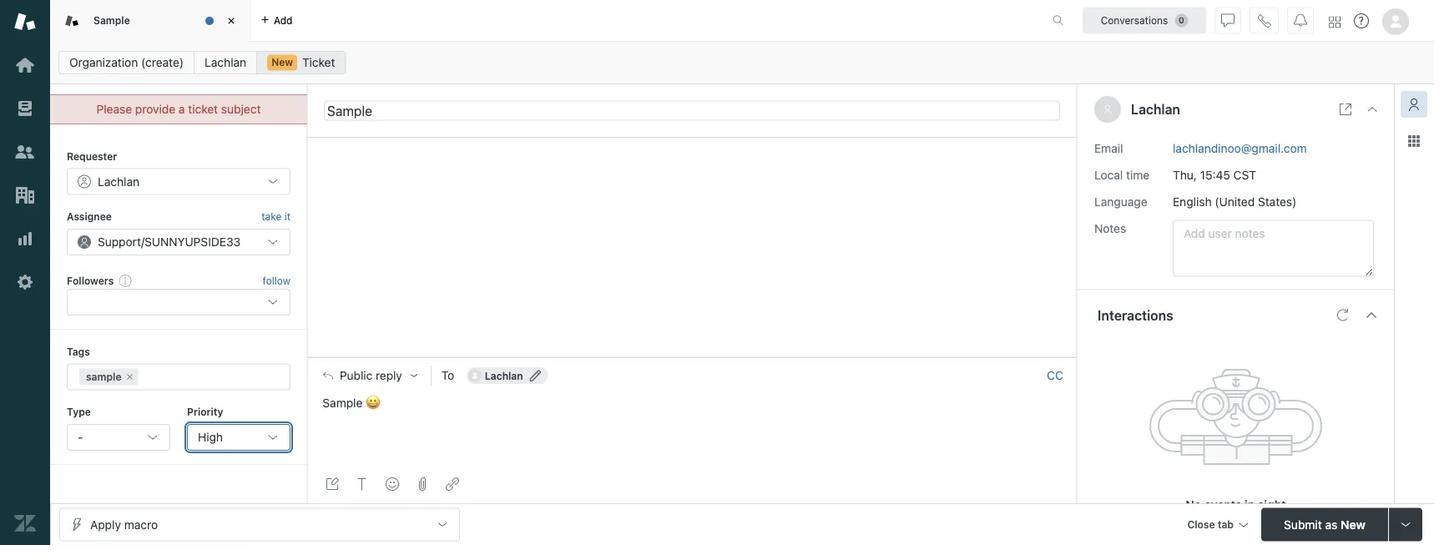 Task type: vqa. For each thing, say whether or not it's contained in the screenshot.
take it on the top left
yes



Task type: describe. For each thing, give the bounding box(es) containing it.
close
[[1187, 519, 1215, 530]]

requester
[[67, 150, 117, 162]]

events
[[1204, 498, 1242, 511]]

views image
[[14, 98, 36, 119]]

priority
[[187, 406, 223, 418]]

customer context image
[[1407, 98, 1421, 111]]

public reply button
[[308, 358, 431, 393]]

follow button
[[263, 273, 290, 288]]

macro
[[124, 518, 158, 531]]

cc
[[1047, 368, 1063, 382]]

local
[[1094, 168, 1123, 182]]

assignee element
[[67, 229, 290, 255]]

add button
[[250, 0, 303, 41]]

get started image
[[14, 54, 36, 76]]

submit
[[1284, 518, 1322, 531]]

take it
[[261, 211, 290, 222]]

type
[[67, 406, 91, 418]]

take
[[261, 211, 282, 222]]

organization
[[69, 56, 138, 69]]

info on adding followers image
[[119, 274, 132, 287]]

close tab
[[1187, 519, 1234, 530]]

zendesk image
[[14, 513, 36, 534]]

organization (create) button
[[58, 51, 195, 74]]

lachlandinoo@gmail.com image
[[468, 369, 481, 382]]

button displays agent's chat status as invisible. image
[[1221, 14, 1235, 27]]

followers
[[67, 274, 114, 286]]

english
[[1173, 195, 1212, 208]]

it
[[284, 211, 290, 222]]

thu, 15:45 cst
[[1173, 168, 1256, 182]]

secondary element
[[50, 46, 1434, 79]]

states)
[[1258, 195, 1297, 208]]

interactions
[[1098, 307, 1173, 323]]

1 vertical spatial new
[[1341, 518, 1365, 531]]

displays possible ticket submission types image
[[1399, 518, 1412, 531]]

as
[[1325, 518, 1337, 531]]

lachlandinoo@gmail.com
[[1173, 141, 1307, 155]]

notifications image
[[1294, 14, 1307, 27]]

tags
[[67, 346, 90, 357]]

- button
[[67, 424, 170, 451]]

to
[[441, 368, 454, 382]]

Subject field
[[324, 101, 1060, 121]]

admin image
[[14, 271, 36, 293]]

main element
[[0, 0, 50, 545]]

close image
[[223, 13, 240, 29]]

get help image
[[1354, 13, 1369, 28]]

reply
[[376, 368, 402, 382]]

assignee
[[67, 211, 112, 222]]

lachlan right lachlandinoo@gmail.com image
[[485, 370, 523, 381]]

add attachment image
[[416, 477, 429, 491]]

cc button
[[1047, 368, 1063, 383]]

followers element
[[67, 289, 290, 316]]

add link (cmd k) image
[[446, 477, 459, 491]]

zendesk support image
[[14, 11, 36, 33]]

ticket
[[302, 56, 335, 69]]

customers image
[[14, 141, 36, 163]]

Add user notes text field
[[1173, 220, 1374, 277]]

please provide a ticket subject
[[96, 102, 261, 116]]

lachlan inside 'link'
[[205, 56, 246, 69]]

public
[[340, 368, 372, 382]]

local time
[[1094, 168, 1149, 182]]

insert emojis image
[[386, 477, 399, 491]]

no
[[1186, 498, 1201, 511]]

in
[[1245, 498, 1255, 511]]

sample for sample 😀️
[[323, 396, 363, 410]]

(united
[[1215, 195, 1255, 208]]

lachlan inside "requester" element
[[98, 174, 140, 188]]

apply
[[90, 518, 121, 531]]



Task type: locate. For each thing, give the bounding box(es) containing it.
tabs tab list
[[50, 0, 1035, 42]]

1 horizontal spatial new
[[1341, 518, 1365, 531]]

new inside secondary element
[[271, 56, 293, 68]]

zendesk products image
[[1329, 16, 1341, 28]]

language
[[1094, 195, 1147, 208]]

conversations
[[1101, 15, 1168, 26]]

reporting image
[[14, 228, 36, 250]]

provide
[[135, 102, 175, 116]]

new left ticket
[[271, 56, 293, 68]]

user image
[[1103, 104, 1113, 114], [1104, 105, 1111, 114]]

new right as
[[1341, 518, 1365, 531]]

sample tab
[[50, 0, 250, 42]]

cst
[[1233, 168, 1256, 182]]

subject
[[221, 102, 261, 116]]

notes
[[1094, 221, 1126, 235]]

1 vertical spatial sample
[[323, 396, 363, 410]]

email
[[1094, 141, 1123, 155]]

/
[[141, 235, 144, 249]]

sample left 😀️
[[323, 396, 363, 410]]

high button
[[187, 424, 290, 451]]

please
[[96, 102, 132, 116]]

high
[[198, 430, 223, 444]]

15:45
[[1200, 168, 1230, 182]]

support
[[98, 235, 141, 249]]

sight
[[1258, 498, 1286, 511]]

edit user image
[[530, 370, 541, 381]]

lachlan down close image
[[205, 56, 246, 69]]

sample inside tab
[[93, 14, 130, 26]]

organizations image
[[14, 184, 36, 206]]

sample for sample
[[93, 14, 130, 26]]

0 vertical spatial sample
[[93, 14, 130, 26]]

apply macro
[[90, 518, 158, 531]]

sample up organization
[[93, 14, 130, 26]]

draft mode image
[[326, 477, 339, 491]]

sample inside "public reply composer" text box
[[323, 396, 363, 410]]

close image
[[1366, 103, 1379, 116]]

sunnyupside33
[[144, 235, 241, 249]]

sample
[[93, 14, 130, 26], [323, 396, 363, 410]]

😀️
[[366, 396, 377, 410]]

add
[[274, 15, 293, 26]]

organization (create)
[[69, 56, 184, 69]]

1 horizontal spatial sample
[[323, 396, 363, 410]]

0 vertical spatial new
[[271, 56, 293, 68]]

take it button
[[261, 208, 290, 225]]

sample
[[86, 371, 121, 383]]

a
[[179, 102, 185, 116]]

public reply
[[340, 368, 402, 382]]

-
[[78, 430, 83, 444]]

view more details image
[[1339, 103, 1352, 116]]

(create)
[[141, 56, 184, 69]]

thu,
[[1173, 168, 1197, 182]]

english (united states)
[[1173, 195, 1297, 208]]

0 horizontal spatial new
[[271, 56, 293, 68]]

remove image
[[125, 372, 135, 382]]

time
[[1126, 168, 1149, 182]]

conversations button
[[1083, 7, 1206, 34]]

no events in sight
[[1186, 498, 1286, 511]]

close tab button
[[1180, 508, 1255, 544]]

lachlan up time
[[1131, 101, 1180, 117]]

follow
[[263, 275, 290, 286]]

Public reply composer text field
[[316, 393, 1069, 428]]

apps image
[[1407, 134, 1421, 148]]

ticket
[[188, 102, 218, 116]]

format text image
[[356, 477, 369, 491]]

lachlan down requester
[[98, 174, 140, 188]]

lachlan
[[205, 56, 246, 69], [1131, 101, 1180, 117], [98, 174, 140, 188], [485, 370, 523, 381]]

new
[[271, 56, 293, 68], [1341, 518, 1365, 531]]

sample 😀️
[[323, 396, 377, 410]]

minimize composer image
[[685, 350, 699, 364]]

requester element
[[67, 168, 290, 195]]

0 horizontal spatial sample
[[93, 14, 130, 26]]

tab
[[1218, 519, 1234, 530]]

support / sunnyupside33
[[98, 235, 241, 249]]

lachlan link
[[194, 51, 257, 74]]

submit as new
[[1284, 518, 1365, 531]]



